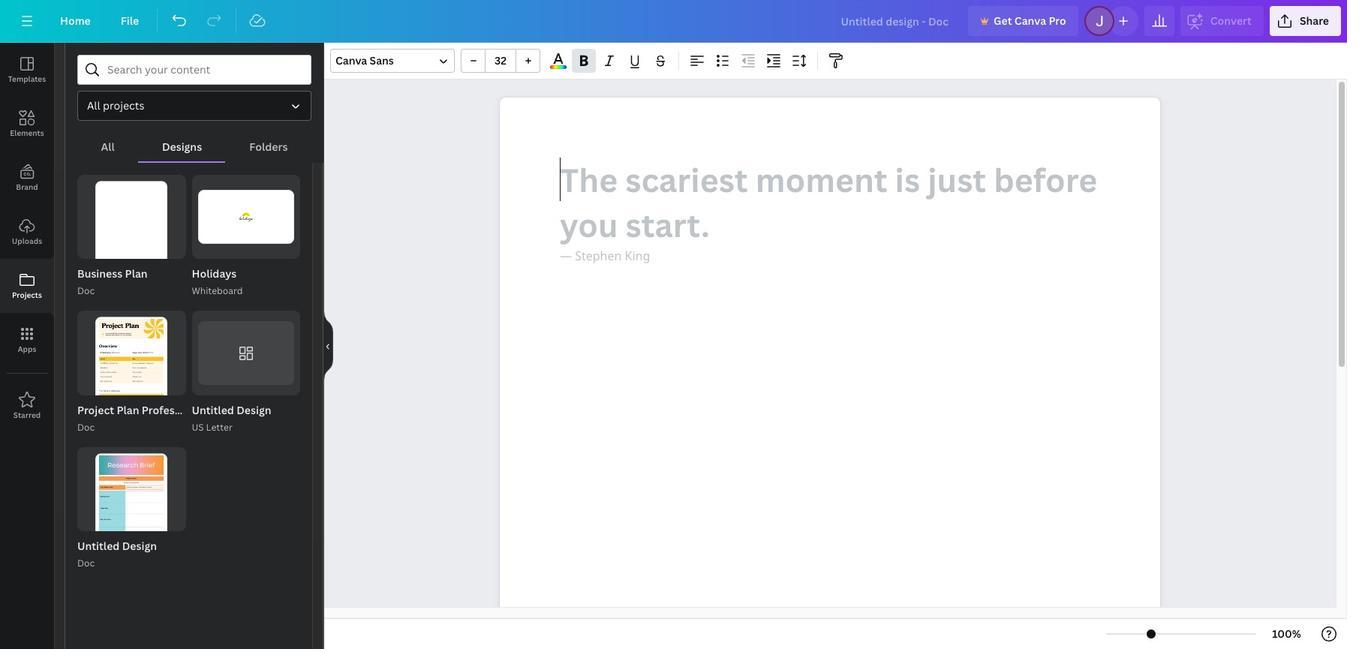 Task type: locate. For each thing, give the bounding box(es) containing it.
project plan professional doc in yellow black friendly corporate style group
[[77, 311, 186, 435]]

projects button
[[0, 259, 54, 313]]

2 vertical spatial doc
[[77, 557, 95, 570]]

0 horizontal spatial canva
[[336, 53, 367, 68]]

Search your content search field
[[107, 56, 302, 84]]

file
[[121, 14, 139, 28]]

0 horizontal spatial all
[[87, 98, 100, 113]]

all inside select ownership filter button
[[87, 98, 100, 113]]

0 vertical spatial untitled
[[192, 403, 234, 417]]

canva inside popup button
[[336, 53, 367, 68]]

1 horizontal spatial design
[[237, 403, 271, 417]]

design inside untitled design us letter
[[237, 403, 271, 417]]

business
[[77, 267, 122, 281]]

untitled inside the untitled design doc
[[77, 539, 120, 553]]

doc
[[77, 285, 95, 298], [77, 421, 95, 434], [77, 557, 95, 570]]

0 horizontal spatial untitled
[[77, 539, 120, 553]]

canva
[[1015, 14, 1046, 28], [336, 53, 367, 68]]

– – number field
[[490, 53, 511, 68]]

group
[[461, 49, 540, 73], [77, 175, 186, 283], [192, 175, 300, 259], [77, 311, 186, 419], [192, 311, 300, 395], [77, 447, 186, 555]]

all inside button
[[101, 140, 115, 154]]

1 horizontal spatial all
[[101, 140, 115, 154]]

1 vertical spatial all
[[101, 140, 115, 154]]

elements button
[[0, 97, 54, 151]]

apps button
[[0, 313, 54, 367]]

whiteboard
[[192, 285, 243, 298]]

canva left sans
[[336, 53, 367, 68]]

1 doc from the top
[[77, 285, 95, 298]]

design for untitled design doc
[[122, 539, 157, 553]]

None text field
[[500, 98, 1160, 649]]

all
[[87, 98, 100, 113], [101, 140, 115, 154]]

hide image
[[323, 310, 333, 382]]

3 doc from the top
[[77, 557, 95, 570]]

business plan group
[[77, 175, 186, 299]]

1 vertical spatial untitled
[[77, 539, 120, 553]]

share
[[1300, 14, 1329, 28]]

file button
[[109, 6, 151, 36]]

convert button
[[1180, 6, 1264, 36]]

1 vertical spatial untitled design group
[[77, 447, 186, 571]]

all left projects
[[87, 98, 100, 113]]

doc for untitled design
[[77, 557, 95, 570]]

designs
[[162, 140, 202, 154]]

1 vertical spatial doc
[[77, 421, 95, 434]]

0 vertical spatial canva
[[1015, 14, 1046, 28]]

get canva pro
[[994, 14, 1066, 28]]

us
[[192, 421, 204, 434]]

untitled design group
[[192, 311, 300, 435], [77, 447, 186, 571]]

letter
[[206, 421, 233, 434]]

untitled for untitled design us letter
[[192, 403, 234, 417]]

0 vertical spatial design
[[237, 403, 271, 417]]

doc inside 'business plan doc'
[[77, 285, 95, 298]]

designs button
[[138, 133, 226, 161]]

folders
[[249, 140, 288, 154]]

all for all projects
[[87, 98, 100, 113]]

sans
[[370, 53, 394, 68]]

1 horizontal spatial untitled
[[192, 403, 234, 417]]

2 doc from the top
[[77, 421, 95, 434]]

0 horizontal spatial design
[[122, 539, 157, 553]]

get
[[994, 14, 1012, 28]]

folders button
[[226, 133, 311, 161]]

design inside the untitled design doc
[[122, 539, 157, 553]]

untitled inside untitled design us letter
[[192, 403, 234, 417]]

starred
[[13, 410, 41, 420]]

0 horizontal spatial untitled design group
[[77, 447, 186, 571]]

1 vertical spatial design
[[122, 539, 157, 553]]

Design title text field
[[829, 6, 962, 36]]

canva left pro
[[1015, 14, 1046, 28]]

design
[[237, 403, 271, 417], [122, 539, 157, 553]]

1 vertical spatial canva
[[336, 53, 367, 68]]

templates button
[[0, 43, 54, 97]]

all down all projects in the left top of the page
[[101, 140, 115, 154]]

0 vertical spatial all
[[87, 98, 100, 113]]

100%
[[1272, 627, 1301, 641]]

holidays group
[[192, 175, 300, 299]]

0 vertical spatial doc
[[77, 285, 95, 298]]

untitled
[[192, 403, 234, 417], [77, 539, 120, 553]]

pro
[[1049, 14, 1066, 28]]

0 vertical spatial untitled design group
[[192, 311, 300, 435]]

doc inside the untitled design doc
[[77, 557, 95, 570]]

1 horizontal spatial canva
[[1015, 14, 1046, 28]]

color range image
[[550, 65, 567, 69]]



Task type: describe. For each thing, give the bounding box(es) containing it.
untitled design us letter
[[192, 403, 271, 434]]

all projects
[[87, 98, 144, 113]]

all for all
[[101, 140, 115, 154]]

doc for business plan
[[77, 285, 95, 298]]

100% button
[[1263, 622, 1311, 646]]

design for untitled design us letter
[[237, 403, 271, 417]]

plan
[[125, 267, 148, 281]]

elements
[[10, 128, 44, 138]]

projects
[[12, 290, 42, 300]]

main menu bar
[[0, 0, 1347, 43]]

untitled design doc
[[77, 539, 157, 570]]

holidays
[[192, 267, 237, 281]]

starred button
[[0, 379, 54, 433]]

apps
[[18, 344, 36, 354]]

all button
[[77, 133, 138, 161]]

uploads button
[[0, 205, 54, 259]]

share button
[[1270, 6, 1341, 36]]

Select ownership filter button
[[77, 91, 311, 121]]

canva sans
[[336, 53, 394, 68]]

canva inside button
[[1015, 14, 1046, 28]]

get canva pro button
[[968, 6, 1078, 36]]

business plan doc
[[77, 267, 148, 298]]

doc inside "group"
[[77, 421, 95, 434]]

convert
[[1210, 14, 1252, 28]]

brand button
[[0, 151, 54, 205]]

templates
[[8, 74, 46, 84]]

holidays whiteboard
[[192, 267, 243, 298]]

home link
[[48, 6, 103, 36]]

side panel tab list
[[0, 43, 54, 433]]

brand
[[16, 182, 38, 192]]

1 horizontal spatial untitled design group
[[192, 311, 300, 435]]

untitled for untitled design doc
[[77, 539, 120, 553]]

projects
[[103, 98, 144, 113]]

home
[[60, 14, 91, 28]]

uploads
[[12, 236, 42, 246]]

canva sans button
[[330, 49, 455, 73]]



Task type: vqa. For each thing, say whether or not it's contained in the screenshot.


